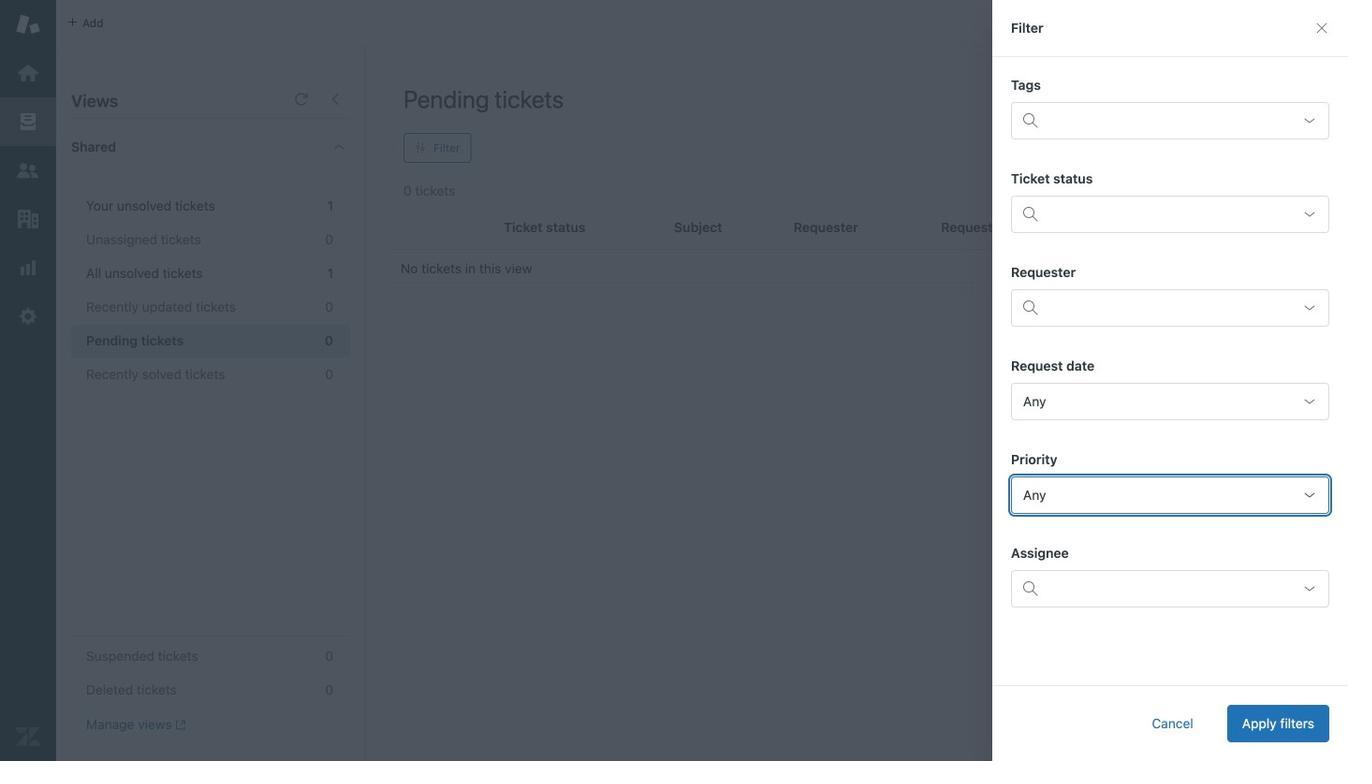 Task type: describe. For each thing, give the bounding box(es) containing it.
opens in a new tab image
[[172, 719, 186, 730]]

customers image
[[16, 158, 40, 183]]

reporting image
[[16, 256, 40, 280]]

main element
[[0, 0, 56, 761]]

organizations image
[[16, 207, 40, 231]]

hide panel views image
[[328, 92, 343, 107]]

refresh views pane image
[[294, 92, 309, 107]]



Task type: vqa. For each thing, say whether or not it's contained in the screenshot.
Remove image
no



Task type: locate. For each thing, give the bounding box(es) containing it.
heading
[[56, 119, 365, 175]]

zendesk image
[[16, 725, 40, 749]]

views image
[[16, 110, 40, 134]]

get started image
[[16, 61, 40, 85]]

admin image
[[16, 304, 40, 329]]

dialog
[[992, 0, 1348, 761]]

None field
[[1048, 106, 1289, 136], [1011, 383, 1329, 420], [1011, 476, 1329, 514], [1048, 106, 1289, 136], [1011, 383, 1329, 420], [1011, 476, 1329, 514]]

close drawer image
[[1314, 21, 1329, 36]]

zendesk support image
[[16, 12, 40, 37]]



